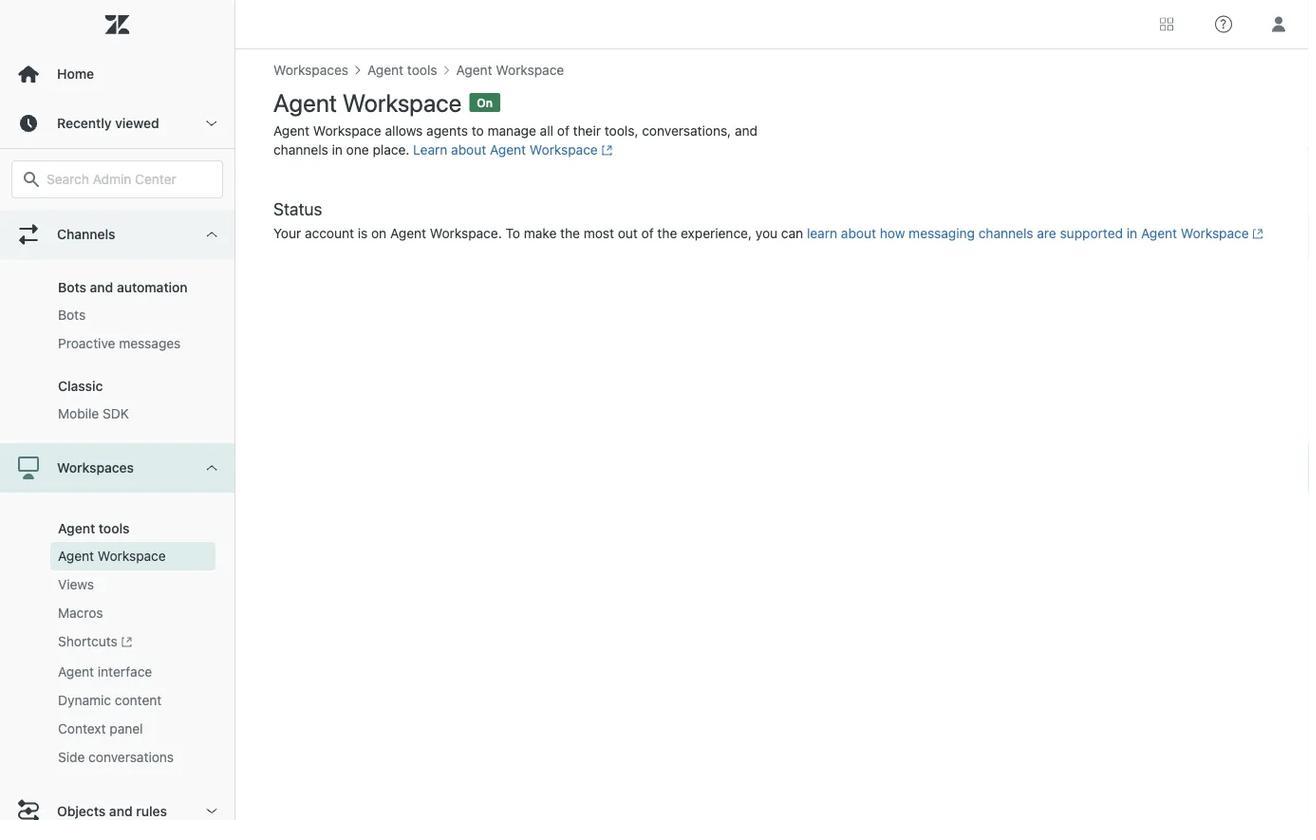 Task type: vqa. For each thing, say whether or not it's contained in the screenshot.
Views image
no



Task type: describe. For each thing, give the bounding box(es) containing it.
agent tools
[[58, 521, 130, 537]]

views element
[[58, 576, 94, 595]]

side
[[58, 749, 85, 765]]

mobile
[[58, 406, 99, 422]]

home button
[[0, 49, 235, 99]]

messages
[[119, 336, 181, 352]]

bots for bots
[[58, 308, 86, 323]]

tree item containing workspaces
[[0, 444, 235, 787]]

dynamic
[[58, 692, 111, 708]]

mobile sdk element
[[58, 405, 129, 424]]

proactive
[[58, 336, 115, 352]]

workspace
[[98, 549, 166, 564]]

agent workspace
[[58, 549, 166, 564]]

mobile sdk link
[[50, 400, 216, 429]]

conversations
[[88, 749, 174, 765]]

tools
[[99, 521, 130, 537]]

recently
[[57, 115, 112, 131]]

context panel
[[58, 721, 143, 737]]

agent tools element
[[58, 521, 130, 537]]

home
[[57, 66, 94, 82]]

views link
[[50, 571, 216, 600]]

workspaces
[[57, 460, 134, 476]]

side conversations
[[58, 749, 174, 765]]

channels
[[57, 226, 115, 242]]

talk
[[58, 209, 82, 225]]

channels group
[[0, 0, 235, 444]]

bots and automation
[[58, 280, 188, 296]]

bots and automation element
[[58, 280, 188, 296]]

dynamic content element
[[58, 691, 162, 710]]

viewed
[[115, 115, 159, 131]]

shortcuts
[[58, 634, 118, 650]]

side conversations link
[[50, 743, 216, 772]]

classic element
[[58, 379, 103, 394]]

agent interface element
[[58, 663, 152, 681]]

dynamic content link
[[50, 686, 216, 715]]

views
[[58, 577, 94, 593]]

side conversations element
[[58, 748, 174, 767]]

agent workspace link
[[50, 543, 216, 571]]

proactive messages link
[[50, 330, 216, 358]]

and for objects
[[109, 803, 133, 819]]

email link
[[50, 231, 216, 260]]

macros link
[[50, 600, 216, 628]]

recently viewed
[[57, 115, 159, 131]]

agent workspace element
[[58, 547, 166, 566]]

agent for agent workspace
[[58, 549, 94, 564]]

agent for agent tools
[[58, 521, 95, 537]]



Task type: locate. For each thing, give the bounding box(es) containing it.
agent up views
[[58, 549, 94, 564]]

context panel element
[[58, 719, 143, 738]]

user menu image
[[1266, 12, 1291, 37]]

2 tree item from the top
[[0, 444, 235, 787]]

objects and rules
[[57, 803, 167, 819]]

workspaces group
[[0, 493, 235, 787]]

0 vertical spatial and
[[90, 280, 113, 296]]

1 agent from the top
[[58, 521, 95, 537]]

interface
[[98, 664, 152, 680]]

workspaces button
[[0, 444, 235, 493]]

none search field inside primary 'element'
[[2, 160, 233, 198]]

mobile sdk
[[58, 406, 129, 422]]

content
[[115, 692, 162, 708]]

1 vertical spatial agent
[[58, 549, 94, 564]]

recently viewed button
[[0, 99, 235, 148]]

bots up bots element
[[58, 280, 86, 296]]

and up bots link
[[90, 280, 113, 296]]

email
[[58, 237, 91, 253]]

panel
[[109, 721, 143, 737]]

agent interface link
[[50, 658, 216, 686]]

tree
[[0, 0, 235, 820]]

tree item containing talk
[[0, 0, 235, 444]]

1 vertical spatial bots
[[58, 308, 86, 323]]

primary element
[[0, 0, 235, 820]]

1 vertical spatial and
[[109, 803, 133, 819]]

0 vertical spatial bots
[[58, 280, 86, 296]]

context panel link
[[50, 715, 216, 743]]

2 bots from the top
[[58, 308, 86, 323]]

and
[[90, 280, 113, 296], [109, 803, 133, 819]]

3 agent from the top
[[58, 664, 94, 680]]

proactive messages
[[58, 336, 181, 352]]

automation
[[117, 280, 188, 296]]

classic
[[58, 379, 103, 394]]

agent for agent interface
[[58, 664, 94, 680]]

help image
[[1215, 16, 1232, 33]]

bots for bots and automation
[[58, 280, 86, 296]]

channels button
[[0, 210, 235, 259]]

agent interface
[[58, 664, 152, 680]]

context
[[58, 721, 106, 737]]

and inside channels group
[[90, 280, 113, 296]]

1 bots from the top
[[58, 280, 86, 296]]

Search Admin Center field
[[47, 171, 211, 188]]

tree containing talk
[[0, 0, 235, 820]]

objects
[[57, 803, 106, 819]]

0 vertical spatial agent
[[58, 521, 95, 537]]

shortcuts link
[[50, 628, 216, 658]]

and for bots
[[90, 280, 113, 296]]

talk link
[[50, 203, 216, 231]]

talk element
[[58, 207, 82, 226]]

agent left tools on the left of page
[[58, 521, 95, 537]]

tree item
[[0, 0, 235, 444], [0, 444, 235, 787]]

and left "rules"
[[109, 803, 133, 819]]

sdk
[[103, 406, 129, 422]]

rules
[[136, 803, 167, 819]]

agent
[[58, 521, 95, 537], [58, 549, 94, 564], [58, 664, 94, 680]]

proactive messages element
[[58, 335, 181, 354]]

bots link
[[50, 301, 216, 330]]

email element
[[58, 236, 91, 255]]

macros
[[58, 606, 103, 621]]

2 vertical spatial agent
[[58, 664, 94, 680]]

bots up proactive
[[58, 308, 86, 323]]

1 tree item from the top
[[0, 0, 235, 444]]

agent up dynamic
[[58, 664, 94, 680]]

zendesk products image
[[1160, 18, 1173, 31]]

shortcuts element
[[58, 633, 133, 653]]

objects and rules button
[[0, 787, 235, 820]]

None search field
[[2, 160, 233, 198]]

2 agent from the top
[[58, 549, 94, 564]]

and inside the objects and rules dropdown button
[[109, 803, 133, 819]]

macros element
[[58, 604, 103, 623]]

bots element
[[58, 306, 86, 325]]

bots
[[58, 280, 86, 296], [58, 308, 86, 323]]

dynamic content
[[58, 692, 162, 708]]



